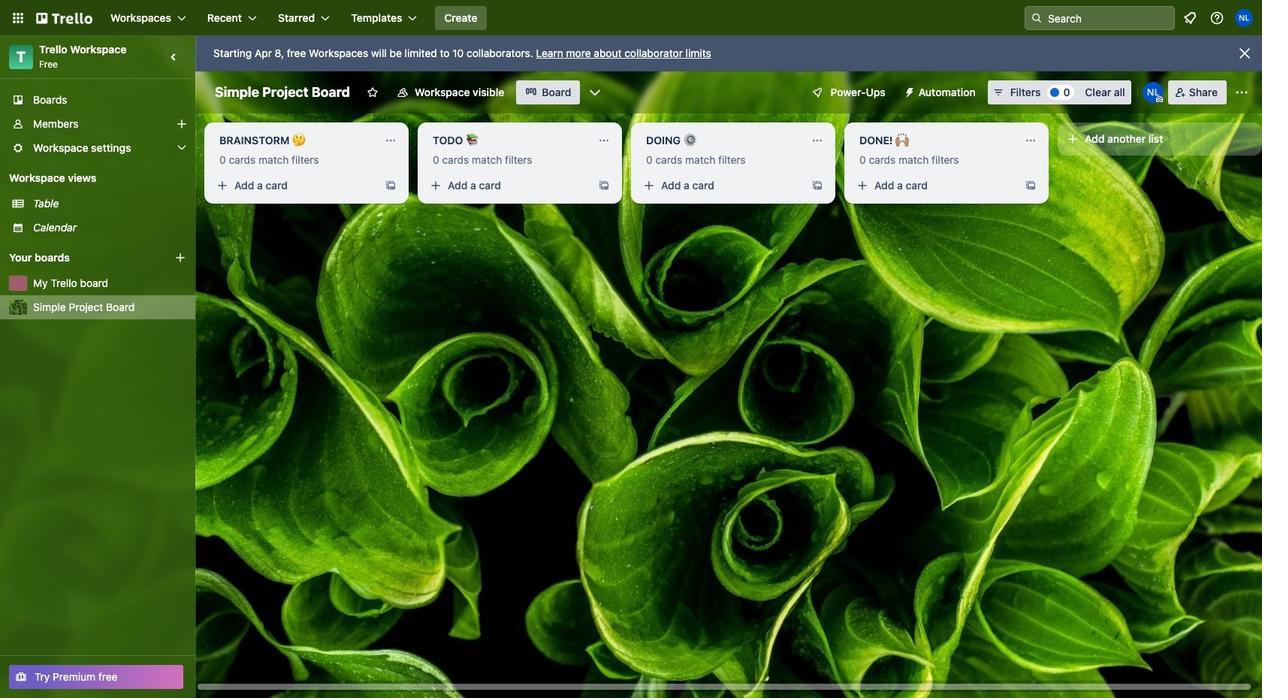 Task type: vqa. For each thing, say whether or not it's contained in the screenshot.
8, associated with On April 8, 2024, you won't be able to invite new collaborators to free Workspaces that are at or over the limit. On May 20, 2024, boards in free Workspaces that are over the limit will become view only.
no



Task type: describe. For each thing, give the bounding box(es) containing it.
star or unstar board image
[[367, 86, 379, 98]]

Board name text field
[[207, 80, 358, 104]]

your boards with 2 items element
[[9, 249, 152, 267]]

add board image
[[174, 252, 186, 264]]

open information menu image
[[1210, 11, 1225, 26]]

0 notifications image
[[1181, 9, 1199, 27]]



Task type: locate. For each thing, give the bounding box(es) containing it.
noah lott (noahlott1) image inside primary element
[[1235, 9, 1253, 27]]

primary element
[[0, 0, 1262, 36]]

0 horizontal spatial create from template… image
[[598, 180, 610, 192]]

Search field
[[1043, 8, 1174, 29]]

customize views image
[[588, 85, 603, 100]]

1 create from template… image from the left
[[598, 180, 610, 192]]

2 create from template… image from the left
[[811, 180, 823, 192]]

1 horizontal spatial noah lott (noahlott1) image
[[1235, 9, 1253, 27]]

sm image
[[898, 80, 919, 101]]

this member is an admin of this board. image
[[1156, 96, 1163, 103]]

1 create from template… image from the left
[[385, 180, 397, 192]]

noah lott (noahlott1) image
[[1235, 9, 1253, 27], [1143, 82, 1164, 103]]

2 create from template… image from the left
[[1025, 180, 1037, 192]]

create from template… image
[[385, 180, 397, 192], [811, 180, 823, 192]]

search image
[[1031, 12, 1043, 24]]

workspace navigation collapse icon image
[[164, 47, 185, 68]]

back to home image
[[36, 6, 92, 30]]

None text field
[[424, 128, 592, 153], [637, 128, 805, 153], [851, 128, 1019, 153], [424, 128, 592, 153], [637, 128, 805, 153], [851, 128, 1019, 153]]

1 horizontal spatial create from template… image
[[1025, 180, 1037, 192]]

None text field
[[210, 128, 379, 153]]

0 horizontal spatial create from template… image
[[385, 180, 397, 192]]

show menu image
[[1234, 85, 1249, 100]]

1 horizontal spatial create from template… image
[[811, 180, 823, 192]]

create from template… image
[[598, 180, 610, 192], [1025, 180, 1037, 192]]

1 vertical spatial noah lott (noahlott1) image
[[1143, 82, 1164, 103]]

0 vertical spatial noah lott (noahlott1) image
[[1235, 9, 1253, 27]]

0 horizontal spatial noah lott (noahlott1) image
[[1143, 82, 1164, 103]]



